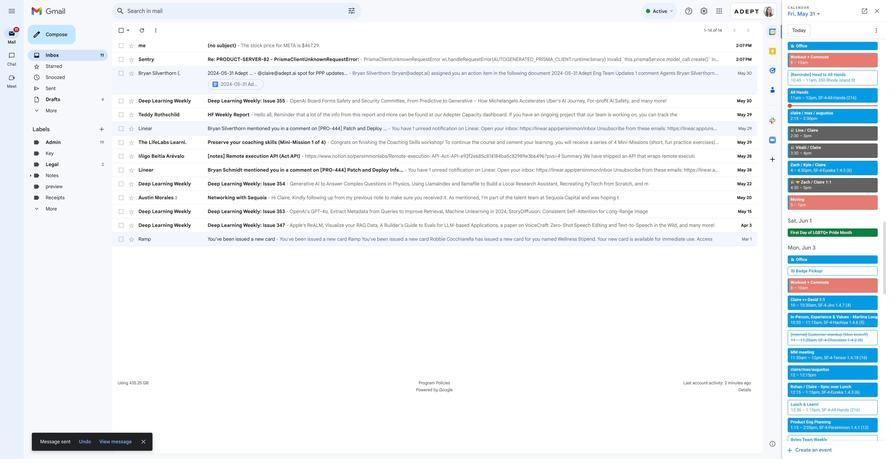 Task type: locate. For each thing, give the bounding box(es) containing it.
Search in mail search field
[[112, 3, 361, 19]]

5 row from the top
[[112, 108, 758, 122]]

alert
[[11, 16, 771, 451], [76, 436, 94, 449]]

refresh image
[[138, 27, 145, 34]]

14 row from the top
[[112, 233, 758, 247]]

search in mail image
[[114, 5, 127, 17]]

None checkbox
[[118, 42, 125, 49], [118, 125, 125, 132], [118, 139, 125, 146], [118, 181, 125, 188], [118, 195, 125, 202], [118, 208, 125, 215], [118, 236, 125, 243], [118, 42, 125, 49], [118, 125, 125, 132], [118, 139, 125, 146], [118, 181, 125, 188], [118, 195, 125, 202], [118, 208, 125, 215], [118, 236, 125, 243]]

10 row from the top
[[112, 177, 758, 191]]

6 row from the top
[[112, 122, 758, 136]]

11 row from the top
[[112, 191, 758, 205]]

navigation
[[0, 22, 24, 460]]

heading
[[0, 39, 24, 45], [0, 62, 24, 67], [0, 84, 24, 89], [33, 126, 98, 133]]

more email options image
[[152, 27, 159, 34]]

12 row from the top
[[112, 205, 758, 219]]

8 row from the top
[[112, 150, 758, 163]]

None checkbox
[[118, 27, 125, 34], [118, 56, 125, 63], [118, 70, 125, 77], [118, 98, 125, 105], [118, 111, 125, 118], [118, 153, 125, 160], [118, 167, 125, 174], [118, 222, 125, 229], [118, 27, 125, 34], [118, 56, 125, 63], [118, 70, 125, 77], [118, 98, 125, 105], [118, 111, 125, 118], [118, 153, 125, 160], [118, 167, 125, 174], [118, 222, 125, 229]]

tab list
[[763, 22, 782, 435]]

7 row from the top
[[112, 136, 758, 150]]

footer
[[112, 380, 758, 394]]

cell
[[208, 70, 723, 91]]

row
[[112, 39, 758, 53], [112, 53, 758, 66], [112, 66, 758, 94], [112, 94, 758, 108], [112, 108, 758, 122], [112, 122, 758, 136], [112, 136, 758, 150], [112, 150, 758, 163], [112, 163, 758, 177], [112, 177, 758, 191], [112, 191, 758, 205], [112, 205, 758, 219], [112, 219, 758, 233], [112, 233, 758, 247]]



Task type: vqa. For each thing, say whether or not it's contained in the screenshot.
Monday morning's "morning"
no



Task type: describe. For each thing, give the bounding box(es) containing it.
9 row from the top
[[112, 163, 758, 177]]

Search in mail text field
[[127, 8, 328, 15]]

4 row from the top
[[112, 94, 758, 108]]

advanced search options image
[[345, 4, 359, 18]]

2 row from the top
[[112, 53, 758, 66]]

support image
[[685, 7, 693, 15]]

3 row from the top
[[112, 66, 758, 94]]

13 row from the top
[[112, 219, 758, 233]]

gmail image
[[31, 4, 69, 18]]

cell inside 'row'
[[208, 70, 723, 91]]

settings image
[[700, 7, 708, 15]]

1 row from the top
[[112, 39, 758, 53]]

main menu image
[[8, 7, 16, 15]]



